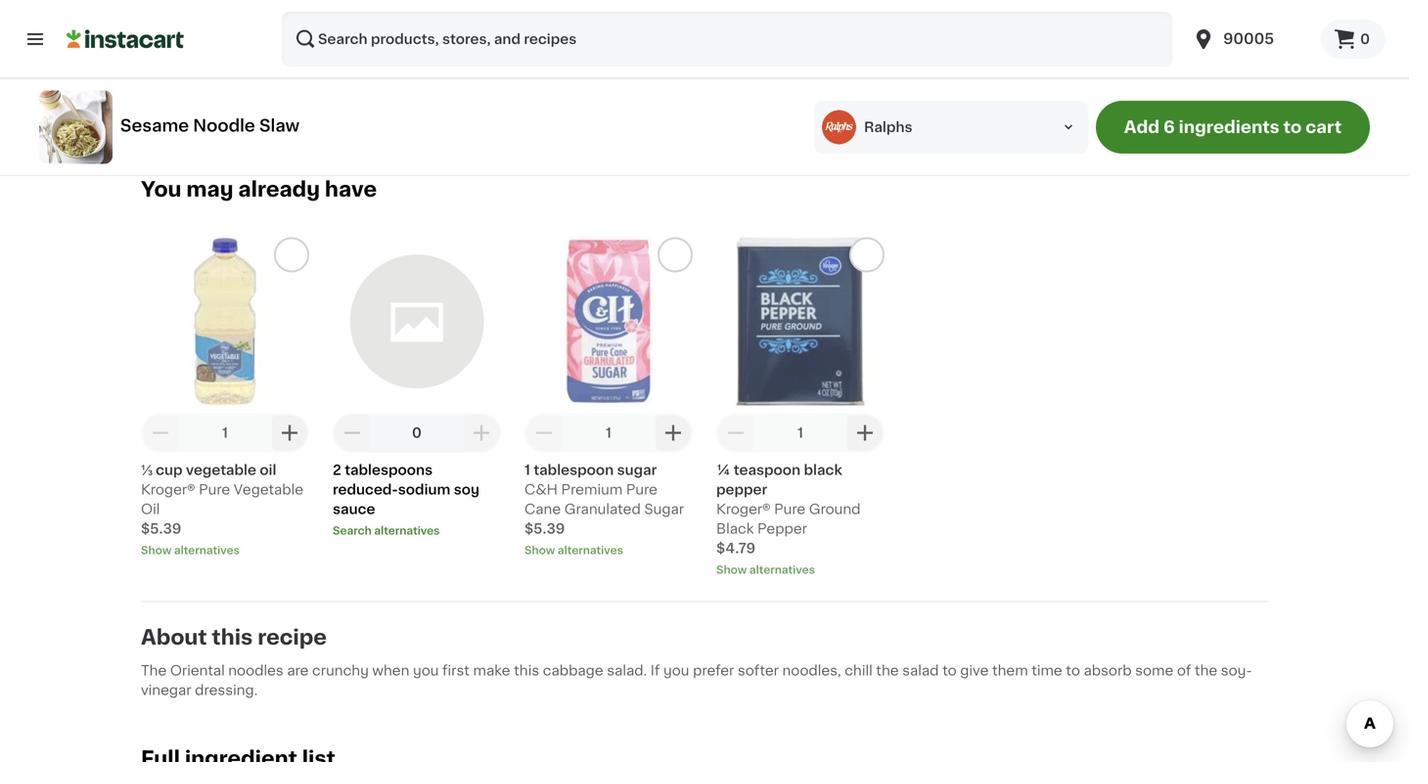 Task type: vqa. For each thing, say whether or not it's contained in the screenshot.
Snacks & Candy Link
no



Task type: locate. For each thing, give the bounding box(es) containing it.
1 vertical spatial this
[[514, 664, 540, 678]]

oil
[[260, 464, 277, 477]]

$5.39 inside ⅓ cup vegetable oil kroger® pure vegetable oil $5.39 show alternatives
[[141, 523, 181, 536]]

some
[[1136, 664, 1174, 678]]

pure down vegetable
[[199, 483, 230, 497]]

black
[[804, 464, 843, 477]]

sun-
[[141, 46, 173, 60], [141, 65, 173, 79]]

noodles,
[[783, 664, 842, 678]]

$5.39 down cane
[[525, 523, 565, 536]]

sun- up the resealable
[[141, 65, 173, 79]]

alternatives down granulated at the bottom left of page
[[558, 546, 624, 556]]

show alternatives button down granulated at the bottom left of page
[[525, 543, 693, 559]]

ralphs image
[[822, 110, 857, 144]]

first
[[443, 664, 470, 678]]

show down $4.79
[[717, 565, 747, 576]]

product group
[[141, 238, 309, 559], [333, 238, 501, 539], [525, 238, 693, 559], [717, 238, 885, 578]]

decrement quantity image
[[149, 422, 172, 445]]

kroger®
[[141, 483, 195, 497], [717, 503, 771, 517]]

1 up vegetable
[[222, 427, 228, 440]]

decrement quantity image up tablespoon
[[533, 422, 556, 445]]

2 ⅓ from the top
[[141, 464, 152, 477]]

cup inside ⅓ cup golden or dark raisins (optional) sun-maid california sun-dried raisins 20oz resealable canister
[[156, 7, 183, 20]]

show alternatives button for pepper
[[717, 563, 885, 578]]

$5.39 down oil
[[141, 523, 181, 536]]

cup up raisins
[[156, 7, 183, 20]]

0 vertical spatial this
[[212, 628, 253, 648]]

vinegar
[[141, 684, 191, 698]]

you right if
[[664, 664, 690, 678]]

chill
[[845, 664, 873, 678]]

alternatives down sodium
[[374, 526, 440, 537]]

show
[[141, 128, 172, 138], [141, 546, 172, 556], [525, 546, 555, 556], [717, 565, 747, 576]]

0 horizontal spatial increment quantity image
[[278, 422, 302, 445]]

⅓ inside ⅓ cup golden or dark raisins (optional) sun-maid california sun-dried raisins 20oz resealable canister
[[141, 7, 152, 20]]

0 vertical spatial ⅓
[[141, 7, 152, 20]]

alternatives inside ¼ teaspoon black pepper kroger® pure ground black pepper $4.79 show alternatives
[[750, 565, 815, 576]]

2 horizontal spatial pure
[[775, 503, 806, 517]]

granulated
[[565, 503, 641, 517]]

1 vertical spatial 0
[[412, 427, 422, 440]]

0 inside button
[[1361, 32, 1371, 46]]

cup inside ⅓ cup vegetable oil kroger® pure vegetable oil $5.39 show alternatives
[[156, 464, 183, 477]]

1
[[222, 427, 228, 440], [606, 427, 612, 440], [798, 427, 804, 440], [525, 464, 531, 477]]

1 increment quantity image from the left
[[278, 422, 302, 445]]

prefer
[[693, 664, 735, 678]]

increment quantity image
[[278, 422, 302, 445], [470, 422, 493, 445], [854, 422, 877, 445]]

kroger® inside ¼ teaspoon black pepper kroger® pure ground black pepper $4.79 show alternatives
[[717, 503, 771, 517]]

alternatives inside button
[[174, 128, 240, 138]]

alternatives down the resealable
[[174, 128, 240, 138]]

1 vertical spatial ⅓
[[141, 464, 152, 477]]

alternatives down pepper
[[750, 565, 815, 576]]

decrement quantity image up "¼"
[[724, 422, 748, 445]]

3 increment quantity image from the left
[[854, 422, 877, 445]]

0 horizontal spatial pure
[[199, 483, 230, 497]]

1 horizontal spatial this
[[514, 664, 540, 678]]

dressing.
[[195, 684, 258, 698]]

the
[[877, 664, 899, 678], [1195, 664, 1218, 678]]

add
[[1125, 119, 1160, 136]]

1 vertical spatial kroger®
[[717, 503, 771, 517]]

0 vertical spatial sun-
[[141, 46, 173, 60]]

0 horizontal spatial the
[[877, 664, 899, 678]]

1 up c&h
[[525, 464, 531, 477]]

1 horizontal spatial the
[[1195, 664, 1218, 678]]

pure for vegetable
[[199, 483, 230, 497]]

1 vertical spatial sun-
[[141, 65, 173, 79]]

⅓ up oil
[[141, 464, 152, 477]]

add 6 ingredients to cart button
[[1097, 101, 1371, 154]]

c&h
[[525, 483, 558, 497]]

the right chill
[[877, 664, 899, 678]]

2 decrement quantity image from the left
[[533, 422, 556, 445]]

the right of
[[1195, 664, 1218, 678]]

1 up teaspoon
[[798, 427, 804, 440]]

add 6 ingredients to cart
[[1125, 119, 1342, 136]]

alternatives down vegetable
[[174, 546, 240, 556]]

about
[[141, 628, 207, 648]]

show down oil
[[141, 546, 172, 556]]

show alternatives button
[[141, 125, 309, 141], [141, 543, 309, 559], [525, 543, 693, 559], [717, 563, 885, 578]]

0
[[1361, 32, 1371, 46], [412, 427, 422, 440]]

4 product group from the left
[[717, 238, 885, 578]]

you left first
[[413, 664, 439, 678]]

0 horizontal spatial kroger®
[[141, 483, 195, 497]]

90005 button
[[1181, 12, 1322, 67], [1193, 12, 1310, 67]]

1 horizontal spatial 0
[[1361, 32, 1371, 46]]

canister
[[220, 85, 279, 99]]

dried
[[173, 65, 211, 79]]

show alternatives button down canister
[[141, 125, 309, 141]]

about this recipe
[[141, 628, 327, 648]]

2 product group from the left
[[333, 238, 501, 539]]

kroger® up oil
[[141, 483, 195, 497]]

cup
[[156, 7, 183, 20], [156, 464, 183, 477]]

black
[[717, 523, 754, 536]]

of
[[1178, 664, 1192, 678]]

alternatives
[[174, 128, 240, 138], [374, 526, 440, 537], [174, 546, 240, 556], [558, 546, 624, 556], [750, 565, 815, 576]]

1 horizontal spatial you
[[664, 664, 690, 678]]

instacart logo image
[[67, 27, 184, 51]]

pure inside ⅓ cup vegetable oil kroger® pure vegetable oil $5.39 show alternatives
[[199, 483, 230, 497]]

resealable
[[141, 85, 217, 99]]

show alternatives button for maid
[[141, 125, 309, 141]]

you
[[413, 664, 439, 678], [664, 664, 690, 678]]

decrement quantity image up 2
[[341, 422, 364, 445]]

¼ teaspoon black pepper kroger® pure ground black pepper $4.79 show alternatives
[[717, 464, 861, 576]]

⅓ up raisins
[[141, 7, 152, 20]]

pure up pepper
[[775, 503, 806, 517]]

show down cane
[[525, 546, 555, 556]]

0 horizontal spatial this
[[212, 628, 253, 648]]

raisins
[[141, 26, 187, 40]]

to left cart at the top right of the page
[[1284, 119, 1302, 136]]

0 horizontal spatial $5.39
[[141, 523, 181, 536]]

kroger® inside ⅓ cup vegetable oil kroger® pure vegetable oil $5.39 show alternatives
[[141, 483, 195, 497]]

oil
[[141, 503, 160, 517]]

show down the resealable
[[141, 128, 172, 138]]

1 horizontal spatial pure
[[626, 483, 658, 497]]

pure down the sugar
[[626, 483, 658, 497]]

when
[[372, 664, 410, 678]]

soy-
[[1222, 664, 1253, 678]]

pure
[[199, 483, 230, 497], [626, 483, 658, 497], [775, 503, 806, 517]]

increment quantity image up soy
[[470, 422, 493, 445]]

decrement quantity image
[[341, 422, 364, 445], [533, 422, 556, 445], [724, 422, 748, 445]]

$5.39
[[141, 523, 181, 536], [525, 523, 565, 536]]

this right make
[[514, 664, 540, 678]]

3 decrement quantity image from the left
[[724, 422, 748, 445]]

show alternatives
[[141, 128, 240, 138]]

show alternatives button down pepper
[[717, 563, 885, 578]]

1 for sugar
[[606, 427, 612, 440]]

2 horizontal spatial decrement quantity image
[[724, 422, 748, 445]]

1 $5.39 from the left
[[141, 523, 181, 536]]

1 horizontal spatial decrement quantity image
[[533, 422, 556, 445]]

sun- down raisins
[[141, 46, 173, 60]]

noodle
[[193, 117, 255, 134]]

ralphs
[[864, 120, 913, 134]]

decrement quantity image for 1 tablespoon sugar
[[533, 422, 556, 445]]

0 horizontal spatial decrement quantity image
[[341, 422, 364, 445]]

1 ⅓ from the top
[[141, 7, 152, 20]]

show alternatives button down "vegetable"
[[141, 543, 309, 559]]

maid
[[173, 46, 207, 60]]

⅓
[[141, 7, 152, 20], [141, 464, 152, 477]]

0 horizontal spatial you
[[413, 664, 439, 678]]

1 horizontal spatial kroger®
[[717, 503, 771, 517]]

increment quantity image up the "ground"
[[854, 422, 877, 445]]

(optional)
[[190, 26, 260, 40]]

2
[[333, 464, 342, 477]]

0 vertical spatial 0
[[1361, 32, 1371, 46]]

1 horizontal spatial $5.39
[[525, 523, 565, 536]]

show alternatives button for sugar
[[525, 543, 693, 559]]

increment quantity image for ¼ teaspoon black pepper
[[854, 422, 877, 445]]

⅓ inside ⅓ cup vegetable oil kroger® pure vegetable oil $5.39 show alternatives
[[141, 464, 152, 477]]

1 horizontal spatial increment quantity image
[[470, 422, 493, 445]]

california
[[211, 46, 276, 60]]

0 vertical spatial cup
[[156, 7, 183, 20]]

to left give
[[943, 664, 957, 678]]

2 $5.39 from the left
[[525, 523, 565, 536]]

sauce
[[333, 503, 375, 517]]

if
[[651, 664, 660, 678]]

cup down decrement quantity icon
[[156, 464, 183, 477]]

0 button
[[1322, 20, 1386, 59]]

None search field
[[282, 12, 1173, 67]]

increment quantity image
[[662, 422, 685, 445]]

0 vertical spatial kroger®
[[141, 483, 195, 497]]

1 cup from the top
[[156, 7, 183, 20]]

increment quantity image up "vegetable"
[[278, 422, 302, 445]]

1 vertical spatial cup
[[156, 464, 183, 477]]

1 up tablespoon
[[606, 427, 612, 440]]

⅓ for ⅓ cup golden or dark raisins (optional) sun-maid california sun-dried raisins 20oz resealable canister
[[141, 7, 152, 20]]

pure inside ¼ teaspoon black pepper kroger® pure ground black pepper $4.79 show alternatives
[[775, 503, 806, 517]]

pure inside the 1 tablespoon sugar c&h premium pure cane granulated sugar $5.39 show alternatives
[[626, 483, 658, 497]]

this
[[212, 628, 253, 648], [514, 664, 540, 678]]

to right the time
[[1066, 664, 1081, 678]]

kroger® down pepper
[[717, 503, 771, 517]]

2 cup from the top
[[156, 464, 183, 477]]

2 horizontal spatial to
[[1284, 119, 1302, 136]]

this up noodles
[[212, 628, 253, 648]]

1 decrement quantity image from the left
[[341, 422, 364, 445]]

2 horizontal spatial increment quantity image
[[854, 422, 877, 445]]



Task type: describe. For each thing, give the bounding box(es) containing it.
2 you from the left
[[664, 664, 690, 678]]

¼
[[717, 464, 731, 477]]

softer
[[738, 664, 779, 678]]

cup for golden
[[156, 7, 183, 20]]

1 sun- from the top
[[141, 46, 173, 60]]

pure for sugar
[[626, 483, 658, 497]]

1 inside the 1 tablespoon sugar c&h premium pure cane granulated sugar $5.39 show alternatives
[[525, 464, 531, 477]]

sodium
[[398, 483, 451, 497]]

oriental
[[170, 664, 225, 678]]

sesame noodle slaw
[[120, 117, 300, 134]]

pure for black
[[775, 503, 806, 517]]

⅓ cup vegetable oil kroger® pure vegetable oil $5.39 show alternatives
[[141, 464, 304, 556]]

3 product group from the left
[[525, 238, 693, 559]]

sugar
[[645, 503, 684, 517]]

$5.39 inside the 1 tablespoon sugar c&h premium pure cane granulated sugar $5.39 show alternatives
[[525, 523, 565, 536]]

ground
[[809, 503, 861, 517]]

are
[[287, 664, 309, 678]]

⅓ cup golden or dark raisins (optional) sun-maid california sun-dried raisins 20oz resealable canister
[[141, 7, 301, 99]]

sesame
[[120, 117, 189, 134]]

show inside ¼ teaspoon black pepper kroger® pure ground black pepper $4.79 show alternatives
[[717, 565, 747, 576]]

pepper
[[758, 523, 808, 536]]

1 tablespoon sugar c&h premium pure cane granulated sugar $5.39 show alternatives
[[525, 464, 684, 556]]

search alternatives button
[[333, 524, 501, 539]]

show inside ⅓ cup vegetable oil kroger® pure vegetable oil $5.39 show alternatives
[[141, 546, 172, 556]]

time
[[1032, 664, 1063, 678]]

tablespoon
[[534, 464, 614, 477]]

show alternatives button for $5.39
[[141, 543, 309, 559]]

to inside add 6 ingredients to cart button
[[1284, 119, 1302, 136]]

show inside button
[[141, 128, 172, 138]]

soy
[[454, 483, 480, 497]]

0 horizontal spatial 0
[[412, 427, 422, 440]]

crunchy
[[312, 664, 369, 678]]

pepper
[[717, 483, 768, 497]]

20oz
[[267, 65, 301, 79]]

cane
[[525, 503, 561, 517]]

1 horizontal spatial to
[[1066, 664, 1081, 678]]

0 horizontal spatial to
[[943, 664, 957, 678]]

ingredients
[[1179, 119, 1280, 136]]

or
[[238, 7, 253, 20]]

1 you from the left
[[413, 664, 439, 678]]

2 90005 button from the left
[[1193, 12, 1310, 67]]

this inside the oriental noodles are crunchy when you first make this cabbage salad. if you prefer softer noodles, chill the salad to give them time to absorb some of the soy- vinegar dressing.
[[514, 664, 540, 678]]

sugar
[[617, 464, 657, 477]]

the oriental noodles are crunchy when you first make this cabbage salad. if you prefer softer noodles, chill the salad to give them time to absorb some of the soy- vinegar dressing.
[[141, 664, 1253, 698]]

cart
[[1306, 119, 1342, 136]]

search
[[333, 526, 372, 537]]

them
[[993, 664, 1029, 678]]

cabbage
[[543, 664, 604, 678]]

alternatives inside ⅓ cup vegetable oil kroger® pure vegetable oil $5.39 show alternatives
[[174, 546, 240, 556]]

1 the from the left
[[877, 664, 899, 678]]

absorb
[[1084, 664, 1132, 678]]

alternatives inside 2 tablespoons reduced-sodium soy sauce search alternatives
[[374, 526, 440, 537]]

kroger® for oil
[[141, 483, 195, 497]]

noodles
[[228, 664, 284, 678]]

golden
[[186, 7, 235, 20]]

product group containing 0
[[333, 238, 501, 539]]

slaw
[[259, 117, 300, 134]]

Search field
[[282, 12, 1173, 67]]

decrement quantity image for ¼ teaspoon black pepper
[[724, 422, 748, 445]]

the
[[141, 664, 167, 678]]

salad.
[[607, 664, 647, 678]]

tablespoons
[[345, 464, 433, 477]]

2 the from the left
[[1195, 664, 1218, 678]]

premium
[[562, 483, 623, 497]]

increment quantity image for ⅓ cup vegetable oil
[[278, 422, 302, 445]]

recipe
[[258, 628, 327, 648]]

show inside the 1 tablespoon sugar c&h premium pure cane granulated sugar $5.39 show alternatives
[[525, 546, 555, 556]]

⅓ for ⅓ cup vegetable oil kroger® pure vegetable oil $5.39 show alternatives
[[141, 464, 152, 477]]

90005
[[1224, 32, 1275, 46]]

2 increment quantity image from the left
[[470, 422, 493, 445]]

reduced-
[[333, 483, 398, 497]]

make
[[473, 664, 511, 678]]

1 90005 button from the left
[[1181, 12, 1322, 67]]

vegetable
[[186, 464, 256, 477]]

1 for vegetable
[[222, 427, 228, 440]]

2 sun- from the top
[[141, 65, 173, 79]]

$4.79
[[717, 542, 756, 556]]

2 tablespoons reduced-sodium soy sauce search alternatives
[[333, 464, 480, 537]]

raisins
[[214, 65, 264, 79]]

1 for black
[[798, 427, 804, 440]]

kroger® for black
[[717, 503, 771, 517]]

ralphs button
[[815, 101, 1089, 154]]

vegetable
[[234, 483, 304, 497]]

dark
[[256, 7, 288, 20]]

teaspoon
[[734, 464, 801, 477]]

salad
[[903, 664, 939, 678]]

1 product group from the left
[[141, 238, 309, 559]]

6
[[1164, 119, 1175, 136]]

cup for vegetable
[[156, 464, 183, 477]]

alternatives inside the 1 tablespoon sugar c&h premium pure cane granulated sugar $5.39 show alternatives
[[558, 546, 624, 556]]

give
[[961, 664, 989, 678]]



